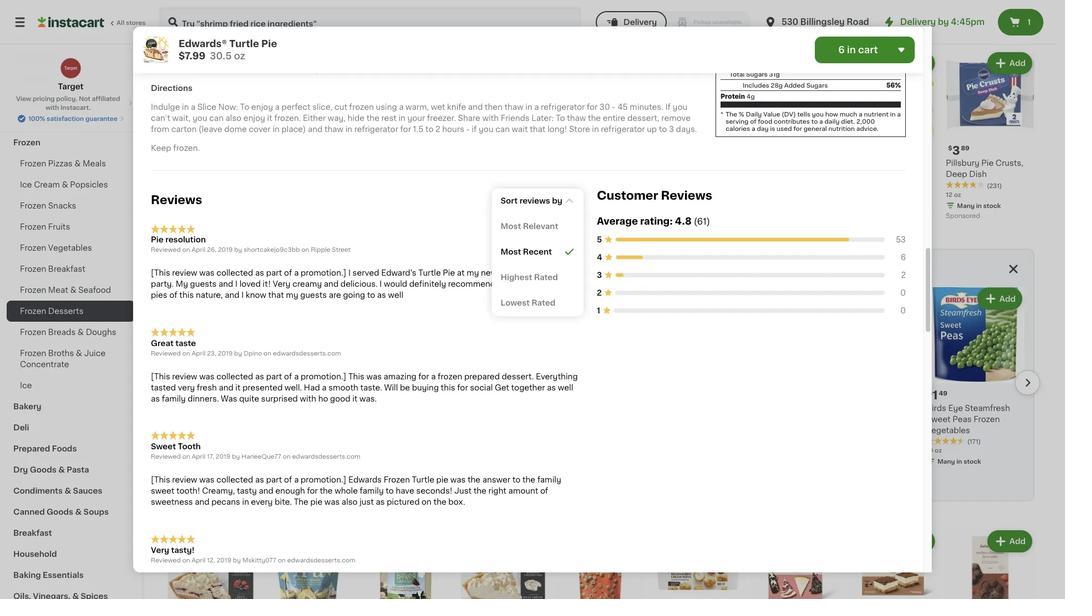 Task type: vqa. For each thing, say whether or not it's contained in the screenshot.
leftmost the day
no



Task type: locate. For each thing, give the bounding box(es) containing it.
1 eye from the left
[[306, 405, 320, 412]]

april for pie resolution
[[192, 247, 206, 253]]

promotion.] for very
[[301, 269, 347, 277]]

1 horizontal spatial snacks
[[48, 202, 76, 210]]

[this inside "[this review was collected as part of a promotion.] this was amazing for a frozen prepared dessert. everything tasted very fresh and it presented well. had a smooth taste. will be buying this for social  get together as well as family dinners. was quite surprised with ho good it was."
[[151, 373, 170, 381]]

rated inside button
[[534, 274, 558, 281]]

0 vertical spatial part
[[266, 269, 282, 277]]

bakery link
[[7, 396, 135, 417]]

frozen breads & doughs
[[20, 329, 116, 336]]

steamfresh inside birds eye steamfresh sweet peas frozen vegetables
[[966, 405, 1011, 412]]

long!
[[548, 125, 568, 133]]

10.8
[[284, 448, 297, 454]]

edwardsdesserts.com inside sweet tooth reviewed on april 17, 2019 by harleeque77 on edwardsdesserts.com
[[292, 454, 361, 460]]

1 vertical spatial guests
[[300, 292, 327, 299]]

tasty
[[237, 487, 257, 495]]

frozen. up place)
[[274, 114, 301, 122]]

many in stock for 1
[[938, 459, 982, 465]]

0 vertical spatial edwardsdesserts.com
[[273, 350, 341, 356]]

0 vertical spatial seafood
[[44, 97, 78, 104]]

1 vertical spatial 6
[[173, 145, 181, 156]]

dry goods & pasta link
[[7, 460, 135, 481]]

0 horizontal spatial the
[[294, 498, 309, 506]]

1 horizontal spatial my
[[467, 269, 479, 277]]

0 horizontal spatial guests
[[190, 280, 217, 288]]

$ inside $ 3 89
[[949, 145, 953, 151]]

1 vertical spatial well
[[558, 384, 574, 392]]

edwards inside edwards® edwards premium desserts cookies and crème pie
[[402, 160, 435, 167]]

1 horizontal spatial 6
[[839, 45, 845, 55]]

1 vertical spatial turtle
[[419, 269, 441, 277]]

edwards inside edwards® edwards singles desserts key lime pie slices 2pk
[[792, 159, 825, 167]]

89 for 3
[[962, 145, 970, 151]]

by inside pie resolution reviewed on april 26, 2019 by shortcakejo9c3bb on ripple street
[[234, 247, 242, 253]]

0 vertical spatial frozen
[[349, 103, 374, 111]]

2 birds from the left
[[927, 405, 947, 412]]

0 vertical spatial 4
[[597, 254, 603, 261]]

1 horizontal spatial vegetables
[[284, 427, 328, 435]]

edwards® for edwards® turtle pie $7.99 30.5 oz
[[179, 39, 227, 49]]

edwards® for edwards® hershey's chocolate créme pie
[[849, 159, 887, 167]]

$ for birds eye steamfresh broccoli florets frozen vegetables
[[286, 390, 290, 397]]

all down sara
[[654, 171, 664, 178]]

17.8
[[654, 14, 666, 20]]

1 vertical spatial frozen.
[[173, 144, 200, 152]]

frozen inside birds eye steamfresh sweet peas frozen vegetables
[[974, 416, 1001, 424]]

1 inside button
[[1028, 18, 1032, 26]]

day
[[757, 125, 769, 132]]

$ up the marie
[[169, 145, 173, 151]]

part
[[266, 269, 282, 277], [266, 373, 282, 381], [266, 476, 282, 484]]

can up (leave at left
[[209, 114, 224, 122]]

2 38 oz from the left
[[947, 24, 964, 30]]

2 $ 3 99 from the left
[[500, 390, 522, 402]]

reviewed inside pie resolution reviewed on april 26, 2019 by shortcakejo9c3bb on ripple street
[[151, 247, 181, 253]]

0 vertical spatial review
[[172, 269, 197, 277]]

1 0 from the top
[[901, 289, 906, 297]]

3
[[669, 125, 674, 133], [953, 145, 961, 156], [597, 271, 602, 279], [183, 390, 191, 402], [504, 390, 512, 402]]

0 horizontal spatial dish
[[482, 171, 500, 178]]

89 for 4
[[407, 390, 415, 397]]

goods down prepared foods
[[30, 466, 56, 474]]

many for 3
[[958, 203, 975, 209]]

frozen for frozen breads & doughs
[[20, 329, 46, 336]]

frozen breakfast
[[20, 265, 85, 273]]

3 down the 5
[[597, 271, 602, 279]]

4 april from the top
[[192, 557, 206, 563]]

1 horizontal spatial family
[[360, 487, 384, 495]]

vegetables inside birds eye steamfresh sweet peas frozen vegetables
[[927, 427, 971, 435]]

2019 for pie resolution
[[218, 247, 233, 253]]

reviewed inside great taste reviewed on april 23, 2019 by dpino on edwardsdesserts.com
[[151, 350, 181, 356]]

3 promotion.] from the top
[[301, 476, 347, 484]]

0 horizontal spatial (2.91k)
[[305, 15, 327, 21]]

friends
[[501, 114, 530, 122]]

snacks down "view" at the left of page
[[13, 118, 42, 125]]

1 horizontal spatial well
[[558, 384, 574, 392]]

1 deep from the left
[[459, 171, 480, 178]]

product group
[[849, 0, 938, 31], [947, 0, 1035, 41], [167, 50, 255, 220], [264, 50, 353, 189], [362, 50, 450, 210], [459, 50, 548, 213], [557, 50, 645, 188], [654, 50, 743, 189], [752, 50, 840, 210], [849, 50, 938, 199], [947, 50, 1035, 223], [177, 286, 275, 455], [284, 286, 382, 455], [391, 286, 489, 444], [498, 286, 596, 433], [605, 286, 704, 455], [713, 286, 811, 455], [820, 286, 918, 490], [927, 286, 1025, 469], [849, 529, 938, 599], [947, 529, 1035, 599]]

10
[[927, 448, 934, 454]]

favorite
[[264, 159, 295, 167]]

2 vertical spatial most
[[501, 248, 521, 256]]

meat & seafood link
[[7, 90, 135, 111]]

produce
[[13, 33, 47, 41]]

2019 inside pie resolution reviewed on april 26, 2019 by shortcakejo9c3bb on ripple street
[[218, 247, 233, 253]]

pillsbury pie crusts, deep dish
[[459, 159, 537, 178], [947, 160, 1024, 178]]

key
[[819, 171, 834, 178]]

many in stock down 12 oz
[[958, 203, 1001, 209]]

peas
[[953, 416, 972, 424]]

by inside very tasty! reviewed on april 12, 2019 by mskitty077 on edwardsdesserts.com
[[233, 557, 241, 563]]

promotion.] inside [this review was collected as part of a promotion.] i served edward's turtle pie at my new year's eve dinner party.  my guests and i loved it! very creamy and delicious.  i would definitely recommend it to anyone that likes pies of this nature, and i know that my guests are going to as well
[[301, 269, 347, 277]]

0 vertical spatial 0
[[901, 289, 906, 297]]

of inside * the % daily value (dv) tells you how much a nutrient in a serving of food contributes to a daily diet. 2,000 calories a day is used for general nutrition advice.
[[751, 118, 757, 124]]

all left the stores
[[117, 20, 124, 26]]

1 horizontal spatial edwards
[[402, 160, 435, 167]]

$ inside $ 6 99
[[169, 145, 173, 151]]

product group containing 1
[[927, 286, 1025, 469]]

1 vertical spatial with
[[483, 114, 499, 122]]

had
[[304, 384, 320, 392]]

oz inside "button"
[[855, 14, 862, 20]]

1 vertical spatial most recent button
[[492, 240, 584, 264]]

2 horizontal spatial refrigerator
[[601, 125, 645, 133]]

$ inside $ 1 49
[[929, 390, 933, 397]]

4 inside item carousel region
[[397, 390, 405, 402]]

edwards® edwards premium desserts cookies and crème pie
[[362, 160, 438, 201]]

0 vertical spatial 8
[[849, 14, 853, 20]]

1 vertical spatial dairy
[[209, 416, 230, 424]]

on down seconds!
[[422, 498, 432, 506]]

1 vertical spatial rated
[[532, 299, 556, 307]]

0 vertical spatial can
[[209, 114, 224, 122]]

0 horizontal spatial meat
[[13, 97, 34, 104]]

very left tasty!
[[151, 546, 169, 554]]

how
[[826, 111, 839, 117]]

cart
[[859, 45, 879, 55]]

2 vertical spatial turtle
[[412, 476, 435, 484]]

calories
[[726, 125, 751, 132]]

promotion.] for whole
[[301, 476, 347, 484]]

1 vertical spatial sugars
[[807, 82, 828, 88]]

tasty!
[[171, 546, 195, 554]]

stock for 1
[[964, 459, 982, 465]]

3 reviewed from the top
[[151, 454, 181, 460]]

frozen for frozen desserts
[[20, 308, 46, 315]]

1 38 oz from the left
[[264, 24, 281, 30]]

1 horizontal spatial $ 3 99
[[500, 390, 522, 402]]

breakfast
[[48, 265, 85, 273], [13, 530, 52, 537]]

goods for canned
[[47, 508, 73, 516]]

daily
[[746, 111, 762, 117]]

1 vertical spatial seafood
[[78, 286, 111, 294]]

1 review from the top
[[172, 269, 197, 277]]

1 steamfresh from the left
[[322, 405, 368, 412]]

0 for 2
[[901, 289, 906, 297]]

baking essentials link
[[7, 565, 135, 586]]

1 promotion.] from the top
[[301, 269, 347, 277]]

0 horizontal spatial delivery
[[624, 18, 657, 26]]

very right it!
[[273, 280, 291, 288]]

3 collected from the top
[[217, 476, 253, 484]]

None search field
[[159, 7, 582, 38]]

by left the dpino
[[234, 350, 242, 356]]

by right 17,
[[232, 454, 240, 460]]

by for resolution
[[234, 247, 242, 253]]

on right mskitty077 on the left of the page
[[278, 557, 286, 563]]

breakfast up frozen meat & seafood
[[48, 265, 85, 273]]

$ 3 99 down "dessert."
[[500, 390, 522, 402]]

in inside item carousel region
[[957, 459, 963, 465]]

4 reviewed from the top
[[151, 557, 181, 563]]

policy.
[[56, 96, 77, 102]]

family up just
[[360, 487, 384, 495]]

very inside very tasty! reviewed on april 12, 2019 by mskitty077 on edwardsdesserts.com
[[151, 546, 169, 554]]

product group containing sara lee pound cake, all butter, family size
[[654, 50, 743, 189]]

baking
[[13, 572, 41, 580]]

also down whole
[[342, 498, 358, 506]]

1 horizontal spatial dairy
[[209, 416, 230, 424]]

- left 45
[[612, 103, 616, 111]]

1 horizontal spatial stock
[[964, 459, 982, 465]]

if
[[666, 103, 671, 111]]

quite
[[239, 395, 259, 403]]

1 vertical spatial 89
[[407, 390, 415, 397]]

collected inside "[this review was collected as part of a promotion.] this was amazing for a frozen prepared dessert. everything tasted very fresh and it presented well. had a smooth taste. will be buying this for social  get together as well as family dinners. was quite surprised with ho good it was."
[[217, 373, 253, 381]]

snacks & candy link
[[7, 111, 135, 132]]

1 vertical spatial meat
[[48, 286, 68, 294]]

delivery for delivery
[[624, 18, 657, 26]]

36 oz
[[167, 24, 183, 30], [459, 24, 476, 30], [167, 203, 183, 209]]

10.8 oz
[[284, 448, 305, 454]]

that down later:
[[530, 125, 546, 133]]

sponsored badge image
[[849, 22, 883, 28], [947, 213, 980, 220]]

0 horizontal spatial eye
[[306, 405, 320, 412]]

1 horizontal spatial all
[[654, 171, 664, 178]]

frozen for frozen vegetables
[[20, 244, 46, 252]]

and left crème
[[395, 182, 410, 189]]

frozen right 'peas'
[[974, 416, 1001, 424]]

frozen up the have
[[384, 476, 410, 484]]

was inside [this review was collected as part of a promotion.] i served edward's turtle pie at my new year's eve dinner party.  my guests and i loved it! very creamy and delicious.  i would definitely recommend it to anyone that likes pies of this nature, and i know that my guests are going to as well
[[199, 269, 215, 277]]

12,
[[207, 557, 215, 563]]

promotion.] inside [this review was collected as part of a promotion.] edwards frozen turtle pie was the answer to the family sweet tooth! creamy, tasty and enough for the whole family to have seconds! just the right amount of sweetness and pecans in every  bite. the pie was also just as pictured on the box.
[[301, 476, 347, 484]]

steamfresh inside the birds eye steamfresh broccoli florets frozen vegetables
[[322, 405, 368, 412]]

of up "enough" at the left bottom of the page
[[284, 476, 292, 484]]

38
[[264, 24, 272, 30], [947, 24, 955, 30]]

collected inside [this review was collected as part of a promotion.] i served edward's turtle pie at my new year's eve dinner party.  my guests and i loved it! very creamy and delicious.  i would definitely recommend it to anyone that likes pies of this nature, and i know that my guests are going to as well
[[217, 269, 253, 277]]

freezer.
[[427, 114, 456, 122]]

1 dish from the left
[[482, 171, 500, 178]]

edwards® for edwards® edwards singles desserts key lime pie slices 2pk
[[752, 159, 790, 167]]

2 vertical spatial edwardsdesserts.com
[[287, 557, 356, 563]]

reviewed down resolution
[[151, 247, 181, 253]]

anyone
[[515, 280, 544, 288]]

a up general at the right of the page
[[820, 118, 824, 124]]

2 vertical spatial 1
[[933, 390, 938, 402]]

protein
[[721, 93, 746, 99]]

deep up 12 oz
[[947, 171, 968, 178]]

100%
[[28, 116, 45, 122]]

2 left had
[[290, 390, 298, 402]]

2 horizontal spatial 1
[[1028, 18, 1032, 26]]

1 vertical spatial can
[[496, 125, 510, 133]]

edwards® for edwards® edwards premium desserts cookies and crème pie
[[362, 160, 400, 167]]

together up creamy
[[271, 266, 315, 275]]

4%
[[891, 60, 901, 66]]

1 vertical spatial frozen
[[438, 373, 463, 381]]

eye for 2
[[306, 405, 320, 412]]

sweet left '6.5'
[[151, 443, 176, 451]]

target link
[[58, 58, 84, 92]]

1 vertical spatial 1
[[597, 307, 601, 315]]

30
[[600, 103, 610, 111]]

refrigerator up long!
[[541, 103, 585, 111]]

birds for 2
[[284, 405, 304, 412]]

30.5 right $7.99
[[210, 51, 232, 61]]

sugars inside 15% 4% total sugars 31g
[[747, 71, 768, 77]]

1 horizontal spatial dish
[[970, 171, 987, 178]]

road
[[847, 18, 870, 26]]

pillsbury pie crusts, deep dish up the sort
[[459, 159, 537, 178]]

promotion.] up whole
[[301, 476, 347, 484]]

1 horizontal spatial the
[[726, 111, 738, 117]]

edwardsdesserts.com inside great taste reviewed on april 23, 2019 by dpino on edwardsdesserts.com
[[273, 350, 341, 356]]

6 in cart
[[839, 45, 879, 55]]

most down the sort
[[501, 222, 521, 230]]

1 horizontal spatial birds
[[927, 405, 947, 412]]

1 horizontal spatial deep
[[947, 171, 968, 178]]

answer
[[483, 476, 511, 484]]

cholesterol 10mg
[[721, 27, 779, 33]]

12
[[947, 192, 953, 198]]

ice inside 'link'
[[20, 181, 32, 189]]

item carousel region
[[177, 281, 1041, 497]]

review inside "[this review was collected as part of a promotion.] this was amazing for a frozen prepared dessert. everything tasted very fresh and it presented well. had a smooth taste. will be buying this for social  get together as well as family dinners. was quite surprised with ho good it was."
[[172, 373, 197, 381]]

broths
[[48, 350, 74, 357]]

many in stock inside item carousel region
[[938, 459, 982, 465]]

2019 inside great taste reviewed on april 23, 2019 by dpino on edwardsdesserts.com
[[218, 350, 233, 356]]

2 promotion.] from the top
[[301, 373, 347, 381]]

right
[[489, 487, 507, 495]]

cholesterol
[[721, 27, 760, 33]]

1 vertical spatial together
[[512, 384, 545, 392]]

1 horizontal spatial frozen
[[438, 373, 463, 381]]

1 inside product group
[[933, 390, 938, 402]]

1 vertical spatial also
[[342, 498, 358, 506]]

2 collected from the top
[[217, 373, 253, 381]]

the inside [this review was collected as part of a promotion.] edwards frozen turtle pie was the answer to the family sweet tooth! creamy, tasty and enough for the whole family to have seconds! just the right amount of sweetness and pecans in every  bite. the pie was also just as pictured on the box.
[[294, 498, 309, 506]]

to right now: at the left of the page
[[240, 103, 249, 111]]

2 vertical spatial review
[[172, 476, 197, 484]]

april inside sweet tooth reviewed on april 17, 2019 by harleeque77 on edwardsdesserts.com
[[192, 454, 206, 460]]

also up dome
[[226, 114, 242, 122]]

6 up the marie
[[173, 145, 181, 156]]

april for great taste
[[192, 350, 206, 356]]

very inside [this review was collected as part of a promotion.] i served edward's turtle pie at my new year's eve dinner party.  my guests and i loved it! very creamy and delicious.  i would definitely recommend it to anyone that likes pies of this nature, and i know that my guests are going to as well
[[273, 280, 291, 288]]

$ up 12
[[949, 145, 953, 151]]

the down "enough" at the left bottom of the page
[[294, 498, 309, 506]]

0 vertical spatial 8 oz
[[849, 14, 862, 20]]

edwards® inside edwards® hershey's chocolate créme pie
[[849, 159, 887, 167]]

frozen inside indulge in a slice now: to enjoy a perfect slice, cut frozen using a warm, wet knife and then thaw in a refrigerator for 30 - 45 minutes. if you can't wait, you can also enjoy it frozen. either way, hide the rest in your freezer. share with friends later: to thaw the entire dessert, remove from carton (leave dome cover in place) and thaw in refrigerator for 1.5 to 2 hours - if you can wait that long! store in refrigerator up to 3 days.
[[349, 103, 374, 111]]

1 pillsbury from the left
[[459, 159, 493, 167]]

refrigerator down rest
[[355, 125, 399, 133]]

1 horizontal spatial fl
[[572, 14, 577, 20]]

reviewed inside sweet tooth reviewed on april 17, 2019 by harleeque77 on edwardsdesserts.com
[[151, 454, 181, 460]]

89 inside $ 3 89
[[962, 145, 970, 151]]

candy
[[53, 118, 79, 125]]

pie inside edwards® hershey's chocolate créme pie
[[920, 171, 932, 178]]

0 vertical spatial sugars
[[747, 71, 768, 77]]

many left the sort
[[470, 203, 488, 209]]

& left the candy
[[44, 118, 51, 125]]

$ for pillsbury pie crusts, deep dish
[[949, 145, 953, 151]]

product group containing favorite day creme brulee
[[264, 50, 353, 189]]

2 ice from the top
[[20, 382, 32, 390]]

many in stock for 3
[[958, 203, 1001, 209]]

99 inside $ 2 99
[[299, 390, 307, 397]]

2 horizontal spatial with
[[483, 114, 499, 122]]

by inside great taste reviewed on april 23, 2019 by dpino on edwardsdesserts.com
[[234, 350, 242, 356]]

3 review from the top
[[172, 476, 197, 484]]

1 [this from the top
[[151, 269, 170, 277]]

edward's
[[381, 269, 417, 277]]

0 vertical spatial most recent button
[[494, 191, 582, 209]]

product group containing 8 oz
[[849, 0, 938, 31]]

0 vertical spatial dairy
[[13, 54, 35, 62]]

0 horizontal spatial with
[[46, 105, 59, 111]]

1 vertical spatial this
[[441, 384, 456, 392]]

review up very
[[172, 373, 197, 381]]

most recent button up eve
[[492, 240, 584, 264]]

2 part from the top
[[266, 373, 282, 381]]

1 april from the top
[[192, 247, 206, 253]]

2 review from the top
[[172, 373, 197, 381]]

0 vertical spatial the
[[726, 111, 738, 117]]

sweet left 'peas'
[[927, 416, 951, 424]]

many inside item carousel region
[[938, 459, 956, 465]]

most recent up the most relevant button
[[510, 196, 561, 204]]

can down friends
[[496, 125, 510, 133]]

1 ice from the top
[[20, 181, 32, 189]]

3 up 12 oz
[[953, 145, 961, 156]]

desserts inside edwards® edwards singles desserts key lime pie slices 2pk
[[782, 171, 817, 178]]

meat inside frozen meat & seafood link
[[48, 286, 68, 294]]

april inside great taste reviewed on april 23, 2019 by dpino on edwardsdesserts.com
[[192, 350, 206, 356]]

edwardsdesserts.com
[[273, 350, 341, 356], [292, 454, 361, 460], [287, 557, 356, 563]]

6 inside field
[[839, 45, 845, 55]]

0 vertical spatial most
[[510, 196, 530, 204]]

meat up the 100%
[[13, 97, 34, 104]]

pillsbury down $ 3 89
[[947, 160, 980, 167]]

3 april from the top
[[192, 454, 206, 460]]

(115)
[[500, 15, 514, 21]]

2
[[362, 24, 365, 30], [436, 125, 441, 133], [902, 271, 906, 279], [597, 289, 602, 297], [290, 390, 298, 402]]

of
[[751, 118, 757, 124], [284, 269, 292, 277], [169, 292, 177, 299], [284, 373, 292, 381], [284, 476, 292, 484], [541, 487, 549, 495]]

bought
[[233, 266, 269, 275]]

wet
[[431, 103, 445, 111]]

family
[[694, 171, 719, 178]]

part for well.
[[266, 373, 282, 381]]

0 vertical spatial recent
[[532, 196, 561, 204]]

2 [this from the top
[[151, 373, 170, 381]]

most relevant
[[501, 222, 559, 230]]

★★★★★
[[167, 14, 205, 21], [167, 14, 205, 21], [264, 14, 303, 21], [264, 14, 303, 21], [459, 14, 498, 21], [459, 14, 498, 21], [752, 14, 790, 21], [752, 14, 790, 21], [362, 14, 400, 21], [362, 14, 400, 21], [947, 14, 985, 21], [947, 14, 985, 21], [557, 170, 595, 178], [557, 170, 595, 178], [459, 181, 498, 189], [459, 181, 498, 189], [947, 181, 985, 189], [947, 181, 985, 189], [167, 192, 205, 200], [167, 192, 205, 200], [151, 225, 195, 234], [151, 225, 195, 234], [151, 328, 195, 337], [151, 328, 195, 337], [151, 432, 195, 441], [151, 432, 195, 441], [177, 438, 215, 445], [177, 438, 215, 445], [927, 438, 966, 445], [927, 438, 966, 445], [151, 535, 195, 544], [151, 535, 195, 544]]

birds eye steamfresh broccoli florets frozen vegetables
[[284, 405, 373, 435]]

2 april from the top
[[192, 350, 206, 356]]

april inside pie resolution reviewed on april 26, 2019 by shortcakejo9c3bb on ripple street
[[192, 247, 206, 253]]

1 horizontal spatial (2.91k)
[[988, 15, 1009, 21]]

0 horizontal spatial frozen
[[349, 103, 374, 111]]

2 vertical spatial [this
[[151, 476, 170, 484]]

3 [this from the top
[[151, 476, 170, 484]]

(dv)
[[782, 111, 796, 117]]

a left day
[[752, 125, 756, 132]]

birds inside birds eye steamfresh sweet peas frozen vegetables
[[927, 405, 947, 412]]

36 for (690)
[[167, 24, 175, 30]]

many for 1
[[938, 459, 956, 465]]

to right 1.5
[[426, 125, 434, 133]]

sugars down 15% 4% total sugars 31g
[[807, 82, 828, 88]]

fl right "6.84"
[[572, 14, 577, 20]]

2019 right 12,
[[217, 557, 232, 563]]

0 horizontal spatial 38 oz
[[264, 24, 281, 30]]

the down seconds!
[[434, 498, 447, 506]]

it inside indulge in a slice now: to enjoy a perfect slice, cut frozen using a warm, wet knife and then thaw in a refrigerator for 30 - 45 minutes. if you can't wait, you can also enjoy it frozen. either way, hide the rest in your freezer. share with friends later: to thaw the entire dessert, remove from carton (leave dome cover in place) and thaw in refrigerator for 1.5 to 2 hours - if you can wait that long! store in refrigerator up to 3 days.
[[267, 114, 272, 122]]

2019 inside sweet tooth reviewed on april 17, 2019 by harleeque77 on edwardsdesserts.com
[[216, 454, 231, 460]]

99 for marie
[[182, 145, 190, 151]]

1 horizontal spatial many
[[938, 459, 956, 465]]

1 part from the top
[[266, 269, 282, 277]]

sugars for added
[[807, 82, 828, 88]]

add
[[230, 60, 246, 68], [815, 60, 831, 68], [913, 60, 929, 68], [1010, 60, 1026, 68], [250, 295, 266, 303], [357, 295, 373, 303], [571, 295, 588, 303], [679, 295, 695, 303], [786, 295, 802, 303], [893, 295, 909, 303], [1000, 295, 1016, 303], [913, 538, 929, 546], [1010, 538, 1026, 546]]

2 eye from the left
[[949, 405, 964, 412]]

1 vertical spatial collected
[[217, 373, 253, 381]]

goods for dry
[[30, 466, 56, 474]]

edwards up key
[[792, 159, 825, 167]]

edwards up crème
[[402, 160, 435, 167]]

reddi
[[218, 405, 241, 412]]

keep
[[151, 144, 171, 152]]

many in stock
[[470, 203, 514, 209], [958, 203, 1001, 209], [938, 459, 982, 465]]

pie inside [this review was collected as part of a promotion.] i served edward's turtle pie at my new year's eve dinner party.  my guests and i loved it! very creamy and delicious.  i would definitely recommend it to anyone that likes pies of this nature, and i know that my guests are going to as well
[[443, 269, 455, 277]]

eye inside the birds eye steamfresh broccoli florets frozen vegetables
[[306, 405, 320, 412]]

rated inside button
[[532, 299, 556, 307]]

1 horizontal spatial also
[[342, 498, 358, 506]]

2 dish from the left
[[970, 171, 987, 178]]

most relevant button
[[492, 214, 584, 239]]

many in stock up most relevant
[[470, 203, 514, 209]]

up
[[647, 125, 657, 133]]

$ inside $ 2 99
[[286, 390, 290, 397]]

birds for 1
[[927, 405, 947, 412]]

for left 30
[[587, 103, 598, 111]]

food
[[759, 118, 773, 124]]

frozen up buying on the left of the page
[[438, 373, 463, 381]]

goods
[[30, 466, 56, 474], [47, 508, 73, 516]]

2 steamfresh from the left
[[966, 405, 1011, 412]]

this
[[349, 373, 365, 381]]

diet.
[[842, 118, 856, 124]]

brulee
[[264, 171, 289, 178]]

together inside "[this review was collected as part of a promotion.] this was amazing for a frozen prepared dessert. everything tasted very fresh and it presented well. had a smooth taste. will be buying this for social  get together as well as family dinners. was quite surprised with ho good it was."
[[512, 384, 545, 392]]

service type group
[[596, 11, 751, 33]]

6 for 6
[[901, 254, 906, 261]]

have
[[396, 487, 415, 495]]

[this up tasted
[[151, 373, 170, 381]]

with inside "[this review was collected as part of a promotion.] this was amazing for a frozen prepared dessert. everything tasted very fresh and it presented well. had a smooth taste. will be buying this for social  get together as well as family dinners. was quite surprised with ho good it was."
[[300, 395, 316, 403]]

vegetables for 1
[[927, 427, 971, 435]]

to up general at the right of the page
[[812, 118, 818, 124]]

& left juice
[[76, 350, 82, 357]]

0 horizontal spatial frozen.
[[173, 144, 200, 152]]

0 horizontal spatial snacks
[[13, 118, 42, 125]]

a
[[191, 103, 196, 111], [275, 103, 280, 111], [399, 103, 404, 111], [535, 103, 539, 111], [859, 111, 863, 117], [898, 111, 901, 117], [820, 118, 824, 124], [752, 125, 756, 132], [294, 269, 299, 277], [294, 373, 299, 381], [431, 373, 436, 381], [322, 384, 327, 392], [294, 476, 299, 484]]

i up delicious. in the top left of the page
[[349, 269, 351, 277]]

2 pillsbury from the left
[[947, 160, 980, 167]]

6 in cart field
[[815, 37, 915, 63]]

0 vertical spatial meat
[[13, 97, 34, 104]]

(27)
[[793, 15, 805, 21]]

stock for 3
[[984, 203, 1001, 209]]

product group containing 2
[[284, 286, 382, 455]]

edwards inside [this review was collected as part of a promotion.] edwards frozen turtle pie was the answer to the family sweet tooth! creamy, tasty and enough for the whole family to have seconds! just the right amount of sweetness and pecans in every  bite. the pie was also just as pictured on the box.
[[349, 476, 382, 484]]

edwardsdesserts.com inside very tasty! reviewed on april 12, 2019 by mskitty077 on edwardsdesserts.com
[[287, 557, 356, 563]]

turtle inside edwards® turtle pie $7.99 30.5 oz
[[229, 39, 259, 49]]

all
[[117, 20, 124, 26], [654, 171, 664, 178]]

frozen up frozen desserts
[[20, 286, 46, 294]]

99 left ho
[[299, 390, 307, 397]]

would
[[384, 280, 408, 288]]

1 horizontal spatial 1
[[933, 390, 938, 402]]

1 crusts, from the left
[[509, 159, 537, 167]]

fl for 6.84
[[572, 14, 577, 20]]

eye inside birds eye steamfresh sweet peas frozen vegetables
[[949, 405, 964, 412]]

stock inside item carousel region
[[964, 459, 982, 465]]

for inside * the % daily value (dv) tells you how much a nutrient in a serving of food contributes to a daily diet. 2,000 calories a day is used for general nutrition advice.
[[794, 125, 803, 132]]

0 horizontal spatial 89
[[407, 390, 415, 397]]

89 inside $ 4 89
[[407, 390, 415, 397]]

section
[[167, 249, 1041, 502]]

oz
[[578, 14, 585, 20], [855, 14, 862, 20], [667, 14, 674, 20], [176, 24, 183, 30], [274, 24, 281, 30], [469, 24, 476, 30], [757, 24, 765, 30], [387, 24, 394, 30], [956, 24, 964, 30], [234, 51, 245, 61], [572, 181, 579, 187], [955, 192, 962, 198], [176, 203, 183, 209], [194, 448, 201, 454], [298, 448, 305, 454], [935, 448, 943, 454]]

[this up sweet
[[151, 476, 170, 484]]

530
[[782, 18, 799, 26]]

$ 3 99 up reddi- at the left
[[179, 390, 200, 402]]

30.5 up sort reviews by button
[[557, 181, 571, 187]]

edwardsdesserts.com for for
[[292, 454, 361, 460]]

2 0 from the top
[[901, 307, 906, 315]]

my up recommend
[[467, 269, 479, 277]]

for down contributes
[[794, 125, 803, 132]]

1 reviewed from the top
[[151, 247, 181, 253]]

served
[[353, 269, 379, 277]]

promotion.] inside "[this review was collected as part of a promotion.] this was amazing for a frozen prepared dessert. everything tasted very fresh and it presented well. had a smooth taste. will be buying this for social  get together as well as family dinners. was quite surprised with ho good it was."
[[301, 373, 347, 381]]

april inside very tasty! reviewed on april 12, 2019 by mskitty077 on edwardsdesserts.com
[[192, 557, 206, 563]]

tooth
[[178, 443, 201, 451]]

1 horizontal spatial pillsbury
[[947, 160, 980, 167]]

3 part from the top
[[266, 476, 282, 484]]

average rating: 4.8 (61)
[[597, 217, 711, 226]]

on right the dpino
[[264, 350, 272, 356]]

reviewed down great
[[151, 350, 181, 356]]

& inside frozen broths & juice concentrate
[[76, 350, 82, 357]]

this inside "[this review was collected as part of a promotion.] this was amazing for a frozen prepared dessert. everything tasted very fresh and it presented well. had a smooth taste. will be buying this for social  get together as well as family dinners. was quite surprised with ho good it was."
[[441, 384, 456, 392]]

review for fresh
[[172, 373, 197, 381]]

frozen fruits link
[[7, 216, 135, 238]]

that down the dinner
[[546, 280, 562, 288]]

dairy down produce
[[13, 54, 35, 62]]

2 vertical spatial part
[[266, 476, 282, 484]]

the left rest
[[367, 114, 380, 122]]

review for tooth!
[[172, 476, 197, 484]]

review inside [this review was collected as part of a promotion.] edwards frozen turtle pie was the answer to the family sweet tooth! creamy, tasty and enough for the whole family to have seconds! just the right amount of sweetness and pecans in every  bite. the pie was also just as pictured on the box.
[[172, 476, 197, 484]]

meat
[[13, 97, 34, 104], [48, 286, 68, 294]]

$ for reddi-wip reddi wip original dairy whipped topping
[[179, 390, 183, 397]]

1 collected from the top
[[217, 269, 253, 277]]

eye up 'peas'
[[949, 405, 964, 412]]

1 birds from the left
[[284, 405, 304, 412]]

0 horizontal spatial pillsbury
[[459, 159, 493, 167]]

dairy inside reddi-wip reddi wip original dairy whipped topping
[[209, 416, 230, 424]]

a up "enough" at the left bottom of the page
[[294, 476, 299, 484]]

0 horizontal spatial fl
[[188, 448, 192, 454]]

know
[[246, 292, 266, 299]]

2 reviewed from the top
[[151, 350, 181, 356]]

april for sweet tooth
[[192, 454, 206, 460]]

0 vertical spatial sponsored badge image
[[849, 22, 883, 28]]

party.
[[151, 280, 174, 288]]

review up my
[[172, 269, 197, 277]]

recent down 30.5 oz
[[532, 196, 561, 204]]



Task type: describe. For each thing, give the bounding box(es) containing it.
also inside indulge in a slice now: to enjoy a perfect slice, cut frozen using a warm, wet knife and then thaw in a refrigerator for 30 - 45 minutes. if you can't wait, you can also enjoy it frozen. either way, hide the rest in your freezer. share with friends later: to thaw the entire dessert, remove from carton (leave dome cover in place) and thaw in refrigerator for 1.5 to 2 hours - if you can wait that long! store in refrigerator up to 3 days.
[[226, 114, 242, 122]]

frozen inside the birds eye steamfresh broccoli florets frozen vegetables
[[347, 416, 373, 424]]

on right harleeque77
[[283, 454, 291, 460]]

& inside 'link'
[[62, 181, 68, 189]]

& left pasta
[[58, 466, 65, 474]]

snacks inside snacks & candy link
[[13, 118, 42, 125]]

36 oz for (690)
[[167, 24, 183, 30]]

product group containing edwards® edwards premium desserts cookies and crème pie
[[362, 50, 450, 210]]

1 vertical spatial 30.5
[[557, 181, 571, 187]]

delicious.
[[341, 280, 378, 288]]

part for enough
[[266, 476, 282, 484]]

a up well.
[[294, 373, 299, 381]]

2 deep from the left
[[947, 171, 968, 178]]

6.84
[[557, 14, 571, 20]]

and inside "[this review was collected as part of a promotion.] this was amazing for a frozen prepared dessert. everything tasted very fresh and it presented well. had a smooth taste. will be buying this for social  get together as well as family dinners. was quite surprised with ho good it was."
[[219, 384, 234, 392]]

dairy & eggs link
[[7, 48, 135, 69]]

well inside "[this review was collected as part of a promotion.] this was amazing for a frozen prepared dessert. everything tasted very fresh and it presented well. had a smooth taste. will be buying this for social  get together as well as family dinners. was quite surprised with ho good it was."
[[558, 384, 574, 392]]

hide
[[348, 114, 365, 122]]

pictured
[[387, 498, 420, 506]]

share
[[458, 114, 481, 122]]

way,
[[328, 114, 346, 122]]

was up creamy,
[[199, 476, 215, 484]]

[this for [this review was collected as part of a promotion.] this was amazing for a frozen prepared dessert. everything tasted very fresh and it presented well. had a smooth taste. will be buying this for social  get together as well as family dinners. was quite surprised with ho good it was.
[[151, 373, 170, 381]]

steamfresh for 2
[[322, 405, 368, 412]]

0 vertical spatial most recent
[[510, 196, 561, 204]]

2019 inside very tasty! reviewed on april 12, 2019 by mskitty077 on edwardsdesserts.com
[[217, 557, 232, 563]]

deli
[[13, 424, 29, 432]]

all inside the sara lee pound cake, all butter, family size
[[654, 171, 664, 178]]

a left slice
[[191, 103, 196, 111]]

well.
[[285, 384, 302, 392]]

frozen for frozen snacks
[[20, 202, 46, 210]]

you inside * the % daily value (dv) tells you how much a nutrient in a serving of food contributes to a daily diet. 2,000 calories a day is used for general nutrition advice.
[[813, 111, 824, 117]]

the left whole
[[320, 487, 333, 495]]

$7.99
[[179, 51, 206, 61]]

it up was
[[236, 384, 241, 392]]

ice for ice cream & popsicles
[[20, 181, 32, 189]]

100% satisfaction guarantee button
[[17, 112, 124, 123]]

530 billingsley road
[[782, 18, 870, 26]]

frozen. inside indulge in a slice now: to enjoy a perfect slice, cut frozen using a warm, wet knife and then thaw in a refrigerator for 30 - 45 minutes. if you can't wait, you can also enjoy it frozen. either way, hide the rest in your freezer. share with friends later: to thaw the entire dessert, remove from carton (leave dome cover in place) and thaw in refrigerator for 1.5 to 2 hours - if you can wait that long! store in refrigerator up to 3 days.
[[274, 114, 301, 122]]

for inside [this review was collected as part of a promotion.] edwards frozen turtle pie was the answer to the family sweet tooth! creamy, tasty and enough for the whole family to have seconds! just the right amount of sweetness and pecans in every  bite. the pie was also just as pictured on the box.
[[307, 487, 318, 495]]

2pk
[[812, 182, 826, 189]]

ripple
[[311, 247, 331, 253]]

product group containing 4
[[391, 286, 489, 444]]

frozen for frozen meat & seafood
[[20, 286, 46, 294]]

30.5 inside edwards® turtle pie $7.99 30.5 oz
[[210, 51, 232, 61]]

the up just
[[468, 476, 481, 484]]

resolution
[[165, 236, 206, 244]]

part for i
[[266, 269, 282, 277]]

for up buying on the left of the page
[[419, 373, 429, 381]]

it left was.
[[353, 395, 358, 403]]

4:45pm
[[952, 18, 985, 26]]

frozen for frozen fruits
[[20, 223, 46, 231]]

lee
[[673, 160, 688, 167]]

0 vertical spatial breakfast
[[48, 265, 85, 273]]

to inside * the % daily value (dv) tells you how much a nutrient in a serving of food contributes to a daily diet. 2,000 calories a day is used for general nutrition advice.
[[812, 118, 818, 124]]

creamy,
[[202, 487, 235, 495]]

frozen inside "[this review was collected as part of a promotion.] this was amazing for a frozen prepared dessert. everything tasted very fresh and it presented well. had a smooth taste. will be buying this for social  get together as well as family dinners. was quite surprised with ho good it was."
[[438, 373, 463, 381]]

0 horizontal spatial -
[[467, 125, 470, 133]]

99 for reddi-
[[192, 390, 200, 397]]

to down year's on the left top of the page
[[505, 280, 513, 288]]

indulge in a slice now: to enjoy a perfect slice, cut frozen using a warm, wet knife and then thaw in a refrigerator for 30 - 45 minutes. if you can't wait, you can also enjoy it frozen. either way, hide the rest in your freezer. share with friends later: to thaw the entire dessert, remove from carton (leave dome cover in place) and thaw in refrigerator for 1.5 to 2 hours - if you can wait that long! store in refrigerator up to 3 days.
[[151, 103, 697, 133]]

of down shortcakejo9c3bb
[[284, 269, 292, 277]]

& left eggs
[[37, 54, 43, 62]]

frozen breads & doughs link
[[7, 322, 135, 343]]

0 horizontal spatial 6
[[173, 145, 181, 156]]

6 for 6 in cart
[[839, 45, 845, 55]]

45
[[618, 103, 628, 111]]

1 horizontal spatial pie
[[437, 476, 449, 484]]

2019 for great taste
[[218, 350, 233, 356]]

on inside [this review was collected as part of a promotion.] edwards frozen turtle pie was the answer to the family sweet tooth! creamy, tasty and enough for the whole family to have seconds! just the right amount of sweetness and pecans in every  bite. the pie was also just as pictured on the box.
[[422, 498, 432, 506]]

and up nature,
[[219, 280, 233, 288]]

prepared
[[465, 373, 500, 381]]

product group containing 6
[[167, 50, 255, 220]]

of inside "[this review was collected as part of a promotion.] this was amazing for a frozen prepared dessert. everything tasted very fresh and it presented well. had a smooth taste. will be buying this for social  get together as well as family dinners. was quite surprised with ho good it was."
[[284, 373, 292, 381]]

steamfresh for 1
[[966, 405, 1011, 412]]

8 oz inside "button"
[[849, 14, 862, 20]]

reviewed for very
[[151, 557, 181, 563]]

1 vertical spatial thaw
[[567, 114, 586, 122]]

by for tooth
[[232, 454, 240, 460]]

and up every at the left bottom of page
[[259, 487, 274, 495]]

in inside * the % daily value (dv) tells you how much a nutrient in a serving of food contributes to a daily diet. 2,000 calories a day is used for general nutrition advice.
[[891, 111, 896, 117]]

just
[[455, 487, 472, 495]]

a up later:
[[535, 103, 539, 111]]

1 horizontal spatial 4
[[597, 254, 603, 261]]

$ for marie callender's pumpkin pie frozen dessert
[[169, 145, 173, 151]]

on left ripple
[[302, 247, 309, 253]]

meat inside meat & seafood link
[[13, 97, 34, 104]]

& left meals
[[75, 160, 81, 168]]

a inside [this review was collected as part of a promotion.] i served edward's turtle pie at my new year's eve dinner party.  my guests and i loved it! very creamy and delicious.  i would definitely recommend it to anyone that likes pies of this nature, and i know that my guests are going to as well
[[294, 269, 299, 277]]

reviewed for great
[[151, 350, 181, 356]]

sweet
[[151, 487, 174, 495]]

as down would
[[377, 292, 386, 299]]

view
[[16, 96, 31, 102]]

100% satisfaction guarantee
[[28, 116, 118, 122]]

favorite day creme brulee
[[264, 159, 341, 178]]

contributes
[[774, 118, 810, 124]]

turtle inside [this review was collected as part of a promotion.] edwards frozen turtle pie was the answer to the family sweet tooth! creamy, tasty and enough for the whole family to have seconds! just the right amount of sweetness and pecans in every  bite. the pie was also just as pictured on the box.
[[412, 476, 435, 484]]

1 $ 3 99 from the left
[[179, 390, 200, 402]]

frozen for frozen pizzas & meals
[[20, 160, 46, 168]]

1 vertical spatial family
[[538, 476, 562, 484]]

box.
[[449, 498, 465, 506]]

and down loved
[[225, 292, 240, 299]]

as down tasted
[[151, 395, 160, 403]]

frozen link
[[7, 132, 135, 153]]

in inside 6 in cart field
[[848, 45, 856, 55]]

sugars for total
[[747, 71, 768, 77]]

ice for ice
[[20, 382, 32, 390]]

to down delicious. in the top left of the page
[[367, 292, 375, 299]]

i left loved
[[235, 280, 238, 288]]

1 vertical spatial recent
[[523, 248, 552, 256]]

on down tasty!
[[182, 557, 190, 563]]

either
[[303, 114, 326, 122]]

was up just
[[451, 476, 466, 484]]

$ right social
[[500, 390, 504, 397]]

collected for guests
[[217, 269, 253, 277]]

& right "view" at the left of page
[[36, 97, 42, 104]]

sweet inside birds eye steamfresh sweet peas frozen vegetables
[[927, 416, 951, 424]]

by left 4:45pm
[[939, 18, 950, 26]]

10 oz
[[927, 448, 943, 454]]

28g
[[771, 82, 783, 88]]

2 inside item carousel region
[[290, 390, 298, 402]]

was up the taste. on the bottom of page
[[367, 373, 382, 381]]

0 vertical spatial together
[[271, 266, 315, 275]]

0 vertical spatial thaw
[[505, 103, 524, 111]]

frozen inside marie callender's pumpkin pie frozen dessert
[[217, 171, 243, 178]]

0 horizontal spatial 8
[[752, 24, 756, 30]]

2 inside indulge in a slice now: to enjoy a perfect slice, cut frozen using a warm, wet knife and then thaw in a refrigerator for 30 - 45 minutes. if you can't wait, you can also enjoy it frozen. either way, hide the rest in your freezer. share with friends later: to thaw the entire dessert, remove from carton (leave dome cover in place) and thaw in refrigerator for 1.5 to 2 hours - if you can wait that long! store in refrigerator up to 3 days.
[[436, 125, 441, 133]]

the right just
[[474, 487, 487, 495]]

desserts for pie
[[782, 171, 817, 178]]

to up amount
[[513, 476, 521, 484]]

sara
[[654, 160, 671, 167]]

pizzas
[[48, 160, 73, 168]]

a up 2,000
[[859, 111, 863, 117]]

6.5
[[177, 448, 186, 454]]

the up amount
[[523, 476, 536, 484]]

2 pillsbury pie crusts, deep dish from the left
[[947, 160, 1024, 178]]

frozen inside [this review was collected as part of a promotion.] edwards frozen turtle pie was the answer to the family sweet tooth! creamy, tasty and enough for the whole family to have seconds! just the right amount of sweetness and pecans in every  bite. the pie was also just as pictured on the box.
[[384, 476, 410, 484]]

reviews
[[520, 197, 551, 205]]

section containing 3
[[167, 249, 1041, 502]]

99 for birds
[[299, 390, 307, 397]]

1 vertical spatial enjoy
[[244, 114, 265, 122]]

tells
[[798, 111, 811, 117]]

pie inside edwards® edwards premium desserts cookies and crème pie
[[362, 193, 374, 201]]

with inside view pricing policy. not affiliated with instacart.
[[46, 105, 59, 111]]

i left would
[[380, 280, 382, 288]]

you up remove
[[673, 103, 688, 111]]

you right if
[[479, 125, 494, 133]]

6.84 fl oz
[[557, 14, 585, 20]]

1 38 from the left
[[264, 24, 272, 30]]

0 horizontal spatial my
[[286, 292, 298, 299]]

delivery for delivery by 4:45pm
[[901, 18, 937, 26]]

this inside [this review was collected as part of a promotion.] i served edward's turtle pie at my new year's eve dinner party.  my guests and i loved it! very creamy and delicious.  i would definitely recommend it to anyone that likes pies of this nature, and i know that my guests are going to as well
[[179, 292, 194, 299]]

most inside button
[[501, 222, 521, 230]]

1 (2.91k) from the left
[[305, 15, 327, 21]]

2 38 from the left
[[947, 24, 955, 30]]

6.5 fl oz
[[177, 448, 201, 454]]

for left social
[[458, 384, 468, 392]]

%
[[739, 111, 745, 117]]

2 left x
[[362, 24, 365, 30]]

you down slice
[[193, 114, 207, 122]]

review for party.
[[172, 269, 197, 277]]

snacks inside frozen snacks link
[[48, 202, 76, 210]]

i down loved
[[242, 292, 244, 299]]

shortcakejo9c3bb
[[244, 247, 300, 253]]

2 vertical spatial thaw
[[325, 125, 344, 133]]

target logo image
[[60, 58, 81, 79]]

view pricing policy. not affiliated with instacart. link
[[9, 94, 133, 112]]

1 vertical spatial breakfast
[[13, 530, 52, 537]]

in inside [this review was collected as part of a promotion.] edwards frozen turtle pie was the answer to the family sweet tooth! creamy, tasty and enough for the whole family to have seconds! just the right amount of sweetness and pecans in every  bite. the pie was also just as pictured on the box.
[[242, 498, 249, 506]]

on down resolution
[[182, 247, 190, 253]]

0 horizontal spatial can
[[209, 114, 224, 122]]

[this for [this review was collected as part of a promotion.] edwards frozen turtle pie was the answer to the family sweet tooth! creamy, tasty and enough for the whole family to have seconds! just the right amount of sweetness and pecans in every  bite. the pie was also just as pictured on the box.
[[151, 476, 170, 484]]

family inside "[this review was collected as part of a promotion.] this was amazing for a frozen prepared dessert. everything tasted very fresh and it presented well. had a smooth taste. will be buying this for social  get together as well as family dinners. was quite surprised with ho good it was."
[[162, 395, 186, 403]]

new
[[481, 269, 497, 277]]

fl for 6.5
[[188, 448, 192, 454]]

well inside [this review was collected as part of a promotion.] i served edward's turtle pie at my new year's eve dinner party.  my guests and i loved it! very creamy and delicious.  i would definitely recommend it to anyone that likes pies of this nature, and i know that my guests are going to as well
[[388, 292, 404, 299]]

as down the everything
[[547, 384, 556, 392]]

2 (231) from the left
[[988, 183, 1003, 189]]

[this review was collected as part of a promotion.] i served edward's turtle pie at my new year's eve dinner party.  my guests and i loved it! very creamy and delicious.  i would definitely recommend it to anyone that likes pies of this nature, and i know that my guests are going to as well
[[151, 269, 581, 299]]

frozen for frozen broths & juice concentrate
[[20, 350, 46, 357]]

a up buying on the left of the page
[[431, 373, 436, 381]]

enough
[[276, 487, 305, 495]]

instacart logo image
[[38, 16, 104, 29]]

1 horizontal spatial guests
[[300, 292, 327, 299]]

36 for (115)
[[459, 24, 467, 30]]

to left the have
[[386, 487, 394, 495]]

to right up
[[659, 125, 667, 133]]

a right using
[[399, 103, 404, 111]]

$ 1 49
[[929, 390, 948, 402]]

desserts for crème
[[398, 171, 434, 178]]

& left soups
[[75, 508, 82, 516]]

as up tasty
[[255, 476, 264, 484]]

(690)
[[208, 15, 225, 21]]

10mg
[[762, 27, 779, 33]]

0 horizontal spatial 8 oz
[[752, 24, 765, 30]]

0 horizontal spatial refrigerator
[[355, 125, 399, 133]]

frozen for frozen
[[13, 139, 40, 147]]

doughs
[[86, 329, 116, 336]]

1 horizontal spatial refrigerator
[[541, 103, 585, 111]]

2 down the 5
[[597, 289, 602, 297]]

$7.99 element
[[849, 143, 938, 158]]

average
[[597, 217, 638, 226]]

amount
[[509, 487, 539, 495]]

by inside button
[[552, 197, 563, 205]]

edwards for edwards® edwards singles desserts key lime pie slices 2pk
[[792, 159, 825, 167]]

crusts, inside product group
[[509, 159, 537, 167]]

& right the breads in the bottom of the page
[[78, 329, 84, 336]]

1 vertical spatial sponsored badge image
[[947, 213, 980, 220]]

edwards® edwards premium desserts cookies and crème pie button
[[362, 50, 450, 210]]

and up the share
[[468, 103, 483, 111]]

place)
[[282, 125, 306, 133]]

3 inside indulge in a slice now: to enjoy a perfect slice, cut frozen using a warm, wet knife and then thaw in a refrigerator for 30 - 45 minutes. if you can't wait, you can also enjoy it frozen. either way, hide the rest in your freezer. share with friends later: to thaw the entire dessert, remove from carton (leave dome cover in place) and thaw in refrigerator for 1.5 to 2 hours - if you can wait that long! store in refrigerator up to 3 days.
[[669, 125, 674, 133]]

1 pillsbury pie crusts, deep dish from the left
[[459, 159, 537, 178]]

day
[[297, 159, 313, 167]]

12 oz
[[947, 192, 962, 198]]

edwards for edwards® edwards premium desserts cookies and crème pie
[[402, 160, 435, 167]]

collected for tasty
[[217, 476, 253, 484]]

lowest rated button
[[492, 291, 584, 315]]

8 inside "button"
[[849, 14, 853, 20]]

by for taste
[[234, 350, 242, 356]]

1 horizontal spatial reviews
[[661, 189, 713, 201]]

it inside [this review was collected as part of a promotion.] i served edward's turtle pie at my new year's eve dinner party.  my guests and i loved it! very creamy and delicious.  i would definitely recommend it to anyone that likes pies of this nature, and i know that my guests are going to as well
[[498, 280, 503, 288]]

be
[[400, 384, 410, 392]]

now:
[[218, 103, 238, 111]]

sara lee pound cake, all butter, family size button
[[654, 50, 743, 189]]

& down frozen breakfast link
[[70, 286, 76, 294]]

and down either
[[308, 125, 323, 133]]

for left 1.5
[[400, 125, 411, 133]]

by for tasty!
[[233, 557, 241, 563]]

of right amount
[[541, 487, 549, 495]]

a right nutrient
[[898, 111, 901, 117]]

on down taste
[[182, 350, 190, 356]]

and down 'tooth!'
[[195, 498, 210, 506]]

a up ho
[[322, 384, 327, 392]]

530 billingsley road button
[[764, 7, 870, 38]]

36 oz for (115)
[[459, 24, 476, 30]]

pie inside edwards® edwards singles desserts key lime pie slices 2pk
[[773, 182, 785, 189]]

rated for highest rated
[[534, 274, 558, 281]]

0 vertical spatial -
[[612, 103, 616, 111]]

the down 30
[[588, 114, 601, 122]]

pie inside marie callender's pumpkin pie frozen dessert
[[203, 171, 215, 178]]

also inside [this review was collected as part of a promotion.] edwards frozen turtle pie was the answer to the family sweet tooth! creamy, tasty and enough for the whole family to have seconds! just the right amount of sweetness and pecans in every  bite. the pie was also just as pictured on the box.
[[342, 498, 358, 506]]

17.8 oz
[[654, 14, 674, 20]]

general
[[804, 125, 828, 132]]

creamy
[[293, 280, 322, 288]]

fresh
[[197, 384, 217, 392]]

sweet inside sweet tooth reviewed on april 17, 2019 by harleeque77 on edwardsdesserts.com
[[151, 443, 176, 451]]

edwards® hershey's chocolate créme pie
[[849, 159, 932, 178]]

warm,
[[406, 103, 429, 111]]

view pricing policy. not affiliated with instacart.
[[16, 96, 120, 111]]

rated for lowest rated
[[532, 299, 556, 307]]

sara lee pound cake, all butter, family size
[[654, 160, 739, 178]]

popsicles
[[70, 181, 108, 189]]

was down whole
[[325, 498, 340, 506]]

edwardsdesserts.com for had
[[273, 350, 341, 356]]

amazing
[[384, 373, 417, 381]]

great
[[151, 339, 174, 347]]

0 horizontal spatial vegetables
[[48, 244, 92, 252]]

with inside indulge in a slice now: to enjoy a perfect slice, cut frozen using a warm, wet knife and then thaw in a refrigerator for 30 - 45 minutes. if you can't wait, you can also enjoy it frozen. either way, hide the rest in your freezer. share with friends later: to thaw the entire dessert, remove from carton (leave dome cover in place) and thaw in refrigerator for 1.5 to 2 hours - if you can wait that long! store in refrigerator up to 3 days.
[[483, 114, 499, 122]]

0 horizontal spatial 1
[[597, 307, 601, 315]]

as up presented
[[255, 373, 264, 381]]

canned goods & soups
[[13, 508, 109, 516]]

frozen for frozen breakfast
[[20, 265, 46, 273]]

3 down "dessert."
[[504, 390, 512, 402]]

serving
[[726, 118, 749, 124]]

2 vertical spatial that
[[268, 292, 284, 299]]

was up fresh in the bottom of the page
[[199, 373, 215, 381]]

2.67
[[372, 24, 385, 30]]

frozen vegetables link
[[7, 238, 135, 259]]

0 for 1
[[901, 307, 906, 315]]

hours
[[443, 125, 465, 133]]

3 up reddi- at the left
[[183, 390, 191, 402]]

ice link
[[7, 375, 135, 396]]

and inside edwards® edwards premium desserts cookies and crème pie
[[395, 182, 410, 189]]

canned goods & soups link
[[7, 502, 135, 523]]

0 vertical spatial to
[[240, 103, 249, 111]]

$ for birds eye steamfresh sweet peas frozen vegetables
[[929, 390, 933, 397]]

sort reviews by button
[[492, 189, 584, 213]]

pound
[[690, 160, 715, 167]]

florets
[[318, 416, 345, 424]]

product group containing pillsbury pie crusts, deep dish
[[459, 50, 548, 213]]

reviewed for sweet
[[151, 454, 181, 460]]

taste.
[[361, 384, 382, 392]]

[this for [this review was collected as part of a promotion.] i served edward's turtle pie at my new year's eve dinner party.  my guests and i loved it! very creamy and delicious.  i would definitely recommend it to anyone that likes pies of this nature, and i know that my guests are going to as well
[[151, 269, 170, 277]]

99 right get
[[513, 390, 522, 397]]

pie inside pie resolution reviewed on april 26, 2019 by shortcakejo9c3bb on ripple street
[[151, 236, 164, 244]]

2 down 53
[[902, 271, 906, 279]]

of down my
[[169, 292, 177, 299]]

0 vertical spatial all
[[117, 20, 124, 26]]

0 horizontal spatial sponsored badge image
[[849, 22, 883, 28]]

2 (2.91k) from the left
[[988, 15, 1009, 21]]

pie inside edwards® turtle pie $7.99 30.5 oz
[[261, 39, 277, 49]]

and up are
[[324, 280, 339, 288]]

0 horizontal spatial desserts
[[48, 308, 84, 315]]

& left 'sauces' at the left of page
[[65, 487, 71, 495]]

carton
[[171, 125, 197, 133]]

$ inside $ 4 89
[[393, 390, 397, 397]]

a left perfect
[[275, 103, 280, 111]]

eye for 1
[[949, 405, 964, 412]]

sort
[[501, 197, 518, 205]]

turtle inside [this review was collected as part of a promotion.] i served edward's turtle pie at my new year's eve dinner party.  my guests and i loved it! very creamy and delicious.  i would definitely recommend it to anyone that likes pies of this nature, and i know that my guests are going to as well
[[419, 269, 441, 277]]

1 horizontal spatial to
[[556, 114, 565, 122]]

on down 'tooth'
[[182, 454, 190, 460]]

0 vertical spatial my
[[467, 269, 479, 277]]

1 vertical spatial that
[[546, 280, 562, 288]]

2019 for sweet tooth
[[216, 454, 231, 460]]

1 vertical spatial most recent
[[501, 248, 552, 256]]

1 (231) from the left
[[500, 183, 515, 189]]

nature,
[[196, 292, 223, 299]]

as right just
[[376, 498, 385, 506]]

surprised
[[261, 395, 298, 403]]

a inside [this review was collected as part of a promotion.] edwards frozen turtle pie was the answer to the family sweet tooth! creamy, tasty and enough for the whole family to have seconds! just the right amount of sweetness and pecans in every  bite. the pie was also just as pictured on the box.
[[294, 476, 299, 484]]

1 vertical spatial pie
[[311, 498, 323, 506]]

0 horizontal spatial many
[[470, 203, 488, 209]]

0 vertical spatial enjoy
[[251, 103, 273, 111]]

oz inside edwards® turtle pie $7.99 30.5 oz
[[234, 51, 245, 61]]

reviewed for pie
[[151, 247, 181, 253]]

30.5 oz
[[557, 181, 579, 187]]

satisfaction
[[47, 116, 84, 122]]

as up it!
[[255, 269, 264, 277]]

collected for it
[[217, 373, 253, 381]]

0 horizontal spatial stock
[[496, 203, 514, 209]]

0 horizontal spatial seafood
[[44, 97, 78, 104]]

vegetables for 2
[[284, 427, 328, 435]]

2 crusts, from the left
[[996, 160, 1024, 167]]

0 horizontal spatial reviews
[[151, 194, 202, 206]]

sort reviews by
[[501, 197, 563, 205]]

foods
[[52, 445, 77, 453]]

that inside indulge in a slice now: to enjoy a perfect slice, cut frozen using a warm, wet knife and then thaw in a refrigerator for 30 - 45 minutes. if you can't wait, you can also enjoy it frozen. either way, hide the rest in your freezer. share with friends later: to thaw the entire dessert, remove from carton (leave dome cover in place) and thaw in refrigerator for 1.5 to 2 hours - if you can wait that long! store in refrigerator up to 3 days.
[[530, 125, 546, 133]]

promotion.] for smooth
[[301, 373, 347, 381]]

the inside * the % daily value (dv) tells you how much a nutrient in a serving of food contributes to a daily diet. 2,000 calories a day is used for general nutrition advice.
[[726, 111, 738, 117]]



